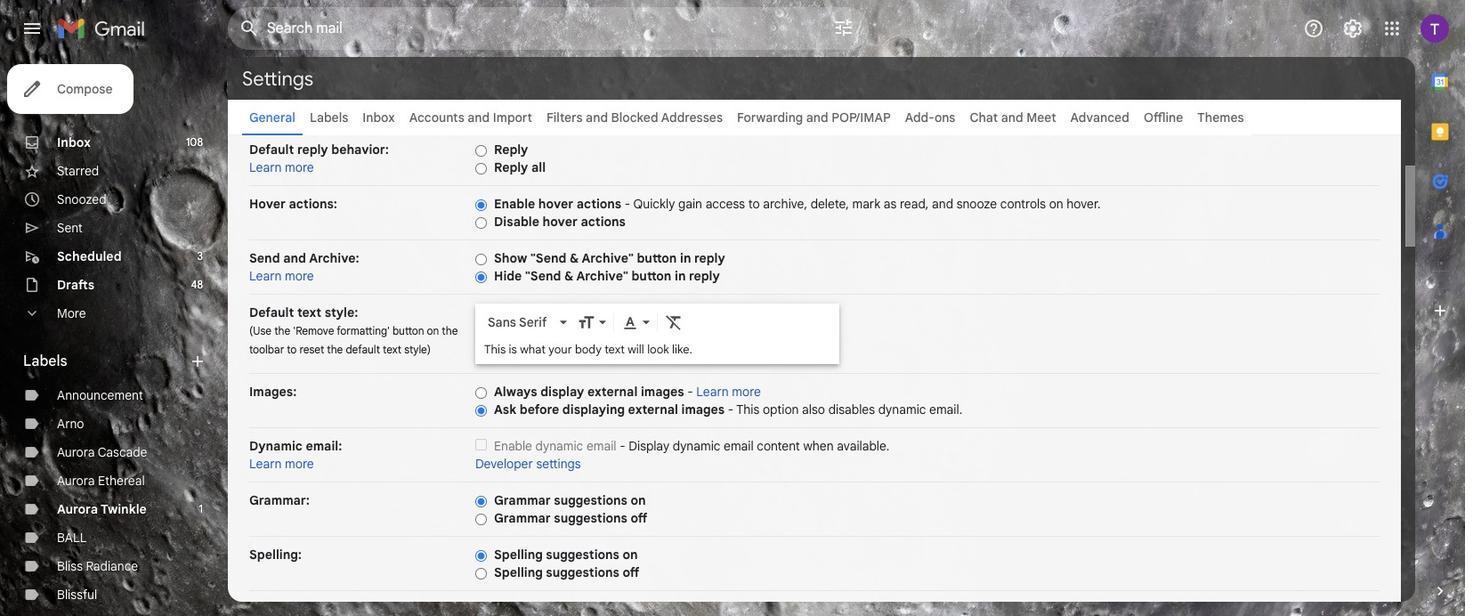Task type: vqa. For each thing, say whether or not it's contained in the screenshot.
"MARIA WILLIAMS"
no



Task type: locate. For each thing, give the bounding box(es) containing it.
labels down more
[[23, 353, 67, 370]]

advanced search options image
[[826, 10, 862, 45]]

this
[[484, 342, 506, 357], [737, 402, 760, 418]]

1 horizontal spatial inbox
[[363, 110, 395, 126]]

aurora down arno
[[57, 444, 95, 460]]

hover up disable hover actions
[[539, 196, 574, 212]]

1 reply from the top
[[494, 142, 528, 158]]

0 vertical spatial to
[[749, 196, 760, 212]]

advanced
[[1071, 110, 1130, 126]]

0 vertical spatial enable
[[494, 196, 535, 212]]

learn down send
[[249, 268, 282, 284]]

meet
[[1027, 110, 1057, 126]]

and right 'filters'
[[586, 110, 608, 126]]

bliss radiance link
[[57, 558, 138, 574]]

grammar for grammar suggestions off
[[494, 510, 551, 526]]

accounts and import
[[409, 110, 532, 126]]

1 vertical spatial enable
[[494, 438, 532, 454]]

your
[[549, 342, 572, 357]]

spelling
[[494, 547, 543, 563], [494, 565, 543, 581]]

default inside the default text style: (use the 'remove formatting' button on the toolbar to reset the default text style)
[[249, 305, 294, 321]]

default up (use
[[249, 305, 294, 321]]

bliss
[[57, 558, 83, 574]]

2 email from the left
[[724, 438, 754, 454]]

delete,
[[811, 196, 849, 212]]

labels up default reply behavior: learn more
[[310, 110, 348, 126]]

dynamic right display
[[673, 438, 721, 454]]

tab list
[[1416, 57, 1466, 552]]

advanced link
[[1071, 110, 1130, 126]]

sent link
[[57, 220, 83, 236]]

aurora
[[57, 444, 95, 460], [57, 473, 95, 489], [57, 501, 98, 517]]

actions
[[577, 196, 622, 212], [581, 214, 626, 230]]

0 horizontal spatial labels
[[23, 353, 67, 370]]

actions for enable
[[577, 196, 622, 212]]

hover for disable
[[543, 214, 578, 230]]

external up displaying
[[588, 384, 638, 400]]

main menu image
[[21, 18, 43, 39]]

images:
[[249, 384, 297, 400]]

inbox up behavior:
[[363, 110, 395, 126]]

"send right show at the left of page
[[531, 250, 567, 266]]

labels navigation
[[0, 57, 228, 616]]

1 vertical spatial external
[[628, 402, 678, 418]]

on down display
[[631, 492, 646, 508]]

1 vertical spatial reply
[[695, 250, 726, 266]]

the right 'reset'
[[327, 343, 343, 356]]

to inside the default text style: (use the 'remove formatting' button on the toolbar to reset the default text style)
[[287, 343, 297, 356]]

and left 'pop/imap'
[[807, 110, 829, 126]]

forwarding and pop/imap link
[[737, 110, 891, 126]]

reply for show "send & archive" button in reply
[[695, 250, 726, 266]]

learn inside the 'dynamic email: learn more'
[[249, 456, 282, 472]]

0 vertical spatial off
[[631, 510, 648, 526]]

labels for "labels" heading
[[23, 353, 67, 370]]

grammar right "grammar suggestions off" 'option' at the bottom left of page
[[494, 510, 551, 526]]

email
[[587, 438, 617, 454], [724, 438, 754, 454]]

0 vertical spatial in
[[680, 250, 691, 266]]

1 vertical spatial spelling
[[494, 565, 543, 581]]

aurora cascade link
[[57, 444, 147, 460]]

always display external images - learn more
[[494, 384, 761, 400]]

learn more link down send
[[249, 268, 314, 284]]

gmail image
[[57, 11, 154, 46]]

themes link
[[1198, 110, 1244, 126]]

more inside default reply behavior: learn more
[[285, 159, 314, 175]]

grammar
[[494, 492, 551, 508], [494, 510, 551, 526]]

suggestions
[[554, 492, 628, 508], [554, 510, 628, 526], [546, 547, 620, 563], [546, 565, 620, 581]]

in
[[680, 250, 691, 266], [675, 268, 686, 284]]

default down 'general'
[[249, 142, 294, 158]]

more down dynamic
[[285, 456, 314, 472]]

reply
[[297, 142, 328, 158], [695, 250, 726, 266], [689, 268, 720, 284]]

suggestions down spelling suggestions on
[[546, 565, 620, 581]]

1 vertical spatial off
[[623, 565, 640, 581]]

learn more link for reply
[[249, 159, 314, 175]]

1 grammar from the top
[[494, 492, 551, 508]]

suggestions up grammar suggestions off
[[554, 492, 628, 508]]

aurora up aurora twinkle
[[57, 473, 95, 489]]

add-ons link
[[905, 110, 956, 126]]

learn more link down dynamic
[[249, 456, 314, 472]]

look
[[647, 342, 669, 357]]

inbox inside "labels" navigation
[[57, 134, 91, 150]]

dynamic up settings at left
[[536, 438, 583, 454]]

actions up the "show "send & archive" button in reply"
[[581, 214, 626, 230]]

0 horizontal spatial to
[[287, 343, 297, 356]]

archive" for hide
[[576, 268, 628, 284]]

Hide "Send & Archive" button in reply radio
[[475, 271, 487, 284]]

0 vertical spatial default
[[249, 142, 294, 158]]

inbox link up behavior:
[[363, 110, 395, 126]]

and
[[468, 110, 490, 126], [586, 110, 608, 126], [807, 110, 829, 126], [1001, 110, 1024, 126], [932, 196, 954, 212], [283, 250, 306, 266]]

and right chat
[[1001, 110, 1024, 126]]

learn more link for email:
[[249, 456, 314, 472]]

1 vertical spatial default
[[249, 305, 294, 321]]

enable up disable
[[494, 196, 535, 212]]

spelling right the spelling suggestions off radio
[[494, 565, 543, 581]]

2 horizontal spatial text
[[605, 342, 625, 357]]

grammar down developer settings link
[[494, 492, 551, 508]]

images down look at the bottom left of the page
[[641, 384, 684, 400]]

inbox up starred link
[[57, 134, 91, 150]]

reply left all at the top left
[[494, 159, 528, 175]]

learn up ask before displaying external images - this option also disables dynamic email.
[[697, 384, 729, 400]]

labels inside navigation
[[23, 353, 67, 370]]

0 vertical spatial grammar
[[494, 492, 551, 508]]

0 horizontal spatial this
[[484, 342, 506, 357]]

email down ask before displaying external images - this option also disables dynamic email.
[[724, 438, 754, 454]]

2 vertical spatial aurora
[[57, 501, 98, 517]]

before
[[520, 402, 559, 418]]

more up hover actions:
[[285, 159, 314, 175]]

spelling for spelling suggestions on
[[494, 547, 543, 563]]

hover right disable
[[543, 214, 578, 230]]

(use
[[249, 324, 272, 337]]

reply
[[494, 142, 528, 158], [494, 159, 528, 175]]

1 vertical spatial reply
[[494, 159, 528, 175]]

hide
[[494, 268, 522, 284]]

inbox
[[363, 110, 395, 126], [57, 134, 91, 150]]

hover for enable
[[539, 196, 574, 212]]

learn down dynamic
[[249, 456, 282, 472]]

email down displaying
[[587, 438, 617, 454]]

text left will
[[605, 342, 625, 357]]

aurora for aurora twinkle
[[57, 501, 98, 517]]

0 vertical spatial labels
[[310, 110, 348, 126]]

suggestions for grammar suggestions on
[[554, 492, 628, 508]]

1 horizontal spatial the
[[327, 343, 343, 356]]

Ask before displaying external images radio
[[475, 404, 487, 417]]

the left sans
[[442, 324, 458, 337]]

0 vertical spatial reply
[[297, 142, 328, 158]]

0 vertical spatial hover
[[539, 196, 574, 212]]

1 vertical spatial inbox link
[[57, 134, 91, 150]]

1 horizontal spatial labels
[[310, 110, 348, 126]]

0 vertical spatial "send
[[531, 250, 567, 266]]

actions up disable hover actions
[[577, 196, 622, 212]]

1 vertical spatial actions
[[581, 214, 626, 230]]

0 vertical spatial inbox
[[363, 110, 395, 126]]

button up style)
[[393, 324, 424, 337]]

to right access
[[749, 196, 760, 212]]

3
[[197, 249, 203, 263]]

Always display external images radio
[[475, 386, 487, 400]]

more down archive:
[[285, 268, 314, 284]]

0 vertical spatial archive"
[[582, 250, 634, 266]]

available.
[[837, 438, 890, 454]]

spelling for spelling suggestions off
[[494, 565, 543, 581]]

1 vertical spatial button
[[632, 268, 672, 284]]

external
[[588, 384, 638, 400], [628, 402, 678, 418]]

1
[[199, 502, 203, 516]]

in down gain
[[680, 250, 691, 266]]

hover
[[249, 196, 286, 212]]

more
[[57, 305, 86, 321]]

- left the quickly
[[625, 196, 631, 212]]

enable up developer
[[494, 438, 532, 454]]

button up hide "send & archive" button in reply at the left top of the page
[[637, 250, 677, 266]]

0 horizontal spatial the
[[274, 324, 290, 337]]

-
[[625, 196, 631, 212], [688, 384, 693, 400], [728, 402, 734, 418], [620, 438, 626, 454]]

read,
[[900, 196, 929, 212]]

suggestions for spelling suggestions off
[[546, 565, 620, 581]]

1 enable from the top
[[494, 196, 535, 212]]

2 reply from the top
[[494, 159, 528, 175]]

filters
[[547, 110, 583, 126]]

and right send
[[283, 250, 306, 266]]

2 grammar from the top
[[494, 510, 551, 526]]

0 vertical spatial &
[[570, 250, 579, 266]]

1 vertical spatial aurora
[[57, 473, 95, 489]]

chat and meet link
[[970, 110, 1057, 126]]

aurora twinkle
[[57, 501, 147, 517]]

spelling right spelling suggestions on option
[[494, 547, 543, 563]]

1 vertical spatial hover
[[543, 214, 578, 230]]

settings
[[242, 66, 314, 90]]

dynamic left email.
[[879, 402, 926, 418]]

1 vertical spatial inbox
[[57, 134, 91, 150]]

1 vertical spatial archive"
[[576, 268, 628, 284]]

and up the reply option
[[468, 110, 490, 126]]

1 horizontal spatial this
[[737, 402, 760, 418]]

general link
[[249, 110, 295, 126]]

1 vertical spatial to
[[287, 343, 297, 356]]

"send
[[531, 250, 567, 266], [525, 268, 561, 284]]

gain
[[678, 196, 703, 212]]

archive" down the "show "send & archive" button in reply"
[[576, 268, 628, 284]]

developer
[[475, 456, 533, 472]]

0 vertical spatial images
[[641, 384, 684, 400]]

Grammar suggestions off radio
[[475, 513, 487, 526]]

external down always display external images - learn more
[[628, 402, 678, 418]]

reply up formatting options 'toolbar'
[[689, 268, 720, 284]]

off down grammar suggestions on
[[631, 510, 648, 526]]

on up spelling suggestions off
[[623, 547, 638, 563]]

this left is
[[484, 342, 506, 357]]

1 vertical spatial &
[[564, 268, 574, 284]]

& down the "show "send & archive" button in reply"
[[564, 268, 574, 284]]

reply for reply all
[[494, 159, 528, 175]]

Spelling suggestions on radio
[[475, 549, 487, 563]]

sans serif
[[488, 315, 547, 331]]

scheduled link
[[57, 248, 122, 264]]

suggestions up spelling suggestions off
[[546, 547, 620, 563]]

reply up reply all
[[494, 142, 528, 158]]

actions:
[[289, 196, 337, 212]]

search mail image
[[233, 12, 265, 45]]

default
[[249, 142, 294, 158], [249, 305, 294, 321]]

quickly
[[634, 196, 675, 212]]

email:
[[306, 438, 342, 454]]

on inside the default text style: (use the 'remove formatting' button on the toolbar to reset the default text style)
[[427, 324, 439, 337]]

2 vertical spatial button
[[393, 324, 424, 337]]

2 aurora from the top
[[57, 473, 95, 489]]

0 horizontal spatial text
[[297, 305, 322, 321]]

0 vertical spatial inbox link
[[363, 110, 395, 126]]

2 default from the top
[[249, 305, 294, 321]]

general
[[249, 110, 295, 126]]

button down the "show "send & archive" button in reply"
[[632, 268, 672, 284]]

text up the 'remove
[[297, 305, 322, 321]]

send and archive: learn more
[[249, 250, 359, 284]]

off for spelling suggestions off
[[623, 565, 640, 581]]

learn more link up ask before displaying external images - this option also disables dynamic email.
[[697, 384, 761, 400]]

in up remove formatting ‪(⌘\)‬ image
[[675, 268, 686, 284]]

- left display
[[620, 438, 626, 454]]

default
[[346, 343, 380, 356]]

1 aurora from the top
[[57, 444, 95, 460]]

off down spelling suggestions on
[[623, 565, 640, 581]]

None search field
[[228, 7, 869, 50]]

enable inside enable dynamic email - display dynamic email content when available. developer settings
[[494, 438, 532, 454]]

to
[[749, 196, 760, 212], [287, 343, 297, 356]]

remove formatting ‪(⌘\)‬ image
[[665, 314, 683, 332]]

images up enable dynamic email - display dynamic email content when available. developer settings
[[682, 402, 725, 418]]

1 vertical spatial grammar
[[494, 510, 551, 526]]

1 vertical spatial images
[[682, 402, 725, 418]]

1 spelling from the top
[[494, 547, 543, 563]]

1 vertical spatial "send
[[525, 268, 561, 284]]

reply for reply
[[494, 142, 528, 158]]

2 vertical spatial reply
[[689, 268, 720, 284]]

labels
[[310, 110, 348, 126], [23, 353, 67, 370]]

reply down access
[[695, 250, 726, 266]]

suggestions down grammar suggestions on
[[554, 510, 628, 526]]

formatting options toolbar
[[481, 305, 834, 339]]

reply down labels "link" on the left
[[297, 142, 328, 158]]

2 spelling from the top
[[494, 565, 543, 581]]

dynamic
[[879, 402, 926, 418], [536, 438, 583, 454], [673, 438, 721, 454]]

0 vertical spatial reply
[[494, 142, 528, 158]]

& up hide "send & archive" button in reply at the left top of the page
[[570, 250, 579, 266]]

ask before displaying external images - this option also disables dynamic email.
[[494, 402, 963, 418]]

button
[[637, 250, 677, 266], [632, 268, 672, 284], [393, 324, 424, 337]]

default inside default reply behavior: learn more
[[249, 142, 294, 158]]

accounts
[[409, 110, 465, 126]]

the right (use
[[274, 324, 290, 337]]

"send right hide
[[525, 268, 561, 284]]

1 vertical spatial in
[[675, 268, 686, 284]]

aurora for aurora ethereal
[[57, 473, 95, 489]]

None checkbox
[[475, 439, 487, 451]]

0 horizontal spatial email
[[587, 438, 617, 454]]

1 vertical spatial labels
[[23, 353, 67, 370]]

radiance
[[86, 558, 138, 574]]

inbox link up starred link
[[57, 134, 91, 150]]

this left option
[[737, 402, 760, 418]]

'remove
[[293, 324, 334, 337]]

snooze
[[957, 196, 997, 212]]

0 horizontal spatial inbox
[[57, 134, 91, 150]]

more
[[285, 159, 314, 175], [285, 268, 314, 284], [732, 384, 761, 400], [285, 456, 314, 472]]

and inside send and archive: learn more
[[283, 250, 306, 266]]

twinkle
[[101, 501, 147, 517]]

1 default from the top
[[249, 142, 294, 158]]

offline
[[1144, 110, 1184, 126]]

to left 'reset'
[[287, 343, 297, 356]]

1 horizontal spatial email
[[724, 438, 754, 454]]

learn up hover
[[249, 159, 282, 175]]

more inside send and archive: learn more
[[285, 268, 314, 284]]

1 horizontal spatial to
[[749, 196, 760, 212]]

snoozed link
[[57, 191, 107, 207]]

1 horizontal spatial inbox link
[[363, 110, 395, 126]]

archive:
[[309, 250, 359, 266]]

aurora up ball "link"
[[57, 501, 98, 517]]

serif
[[519, 315, 547, 331]]

0 vertical spatial aurora
[[57, 444, 95, 460]]

0 vertical spatial spelling
[[494, 547, 543, 563]]

learn more link
[[249, 159, 314, 175], [249, 268, 314, 284], [697, 384, 761, 400], [249, 456, 314, 472]]

themes
[[1198, 110, 1244, 126]]

3 aurora from the top
[[57, 501, 98, 517]]

arno link
[[57, 416, 84, 432]]

0 vertical spatial button
[[637, 250, 677, 266]]

2 enable from the top
[[494, 438, 532, 454]]

Grammar suggestions on radio
[[475, 495, 487, 508]]

on up style)
[[427, 324, 439, 337]]

archive" up hide "send & archive" button in reply at the left top of the page
[[582, 250, 634, 266]]

0 vertical spatial this
[[484, 342, 506, 357]]

0 vertical spatial actions
[[577, 196, 622, 212]]

text left style)
[[383, 343, 402, 356]]

disables
[[829, 402, 875, 418]]

learn more link up hover actions:
[[249, 159, 314, 175]]



Task type: describe. For each thing, give the bounding box(es) containing it.
like.
[[672, 342, 693, 357]]

aurora twinkle link
[[57, 501, 147, 517]]

starred link
[[57, 163, 99, 179]]

suggestions for grammar suggestions off
[[554, 510, 628, 526]]

ask
[[494, 402, 517, 418]]

grammar:
[[249, 492, 310, 508]]

archive" for show
[[582, 250, 634, 266]]

starred
[[57, 163, 99, 179]]

- up ask before displaying external images - this option also disables dynamic email.
[[688, 384, 693, 400]]

- inside enable dynamic email - display dynamic email content when available. developer settings
[[620, 438, 626, 454]]

1 horizontal spatial text
[[383, 343, 402, 356]]

drafts
[[57, 277, 94, 293]]

dynamic email: learn more
[[249, 438, 342, 472]]

Enable hover actions radio
[[475, 198, 487, 212]]

formatting'
[[337, 324, 390, 337]]

is
[[509, 342, 517, 357]]

and for blocked
[[586, 110, 608, 126]]

and for archive:
[[283, 250, 306, 266]]

hover actions:
[[249, 196, 337, 212]]

grammar suggestions off
[[494, 510, 648, 526]]

forwarding
[[737, 110, 803, 126]]

mark
[[852, 196, 881, 212]]

support image
[[1304, 18, 1325, 39]]

will
[[628, 342, 644, 357]]

button for show "send & archive" button in reply
[[637, 250, 677, 266]]

labels for labels "link" on the left
[[310, 110, 348, 126]]

show "send & archive" button in reply
[[494, 250, 726, 266]]

sans
[[488, 315, 516, 331]]

Show "Send & Archive" button in reply radio
[[475, 253, 487, 266]]

learn inside send and archive: learn more
[[249, 268, 282, 284]]

enable hover actions - quickly gain access to archive, delete, mark as read, and snooze controls on hover.
[[494, 196, 1101, 212]]

Reply all radio
[[475, 162, 487, 175]]

1 email from the left
[[587, 438, 617, 454]]

in for hide "send & archive" button in reply
[[675, 268, 686, 284]]

send
[[249, 250, 280, 266]]

on left hover.
[[1049, 196, 1064, 212]]

controls
[[1001, 196, 1046, 212]]

sans serif option
[[484, 314, 556, 332]]

filters and blocked addresses link
[[547, 110, 723, 126]]

and for import
[[468, 110, 490, 126]]

more button
[[0, 299, 214, 328]]

ball link
[[57, 530, 87, 546]]

content
[[757, 438, 800, 454]]

and right read,
[[932, 196, 954, 212]]

also
[[802, 402, 825, 418]]

pop/imap
[[832, 110, 891, 126]]

- left option
[[728, 402, 734, 418]]

show
[[494, 250, 527, 266]]

108
[[186, 135, 203, 149]]

bliss radiance
[[57, 558, 138, 574]]

blissful link
[[57, 587, 97, 603]]

what
[[520, 342, 546, 357]]

displaying
[[563, 402, 625, 418]]

2 horizontal spatial dynamic
[[879, 402, 926, 418]]

2 horizontal spatial the
[[442, 324, 458, 337]]

announcement
[[57, 387, 143, 403]]

disable
[[494, 214, 540, 230]]

default for learn
[[249, 142, 294, 158]]

grammar for grammar suggestions on
[[494, 492, 551, 508]]

ball
[[57, 530, 87, 546]]

labels link
[[310, 110, 348, 126]]

default for (use
[[249, 305, 294, 321]]

reset
[[300, 343, 324, 356]]

0 vertical spatial external
[[588, 384, 638, 400]]

learn inside default reply behavior: learn more
[[249, 159, 282, 175]]

chat and meet
[[970, 110, 1057, 126]]

aurora ethereal
[[57, 473, 145, 489]]

labels heading
[[23, 353, 189, 370]]

add-ons
[[905, 110, 956, 126]]

aurora cascade
[[57, 444, 147, 460]]

when
[[803, 438, 834, 454]]

and for pop/imap
[[807, 110, 829, 126]]

"send for hide
[[525, 268, 561, 284]]

option
[[763, 402, 799, 418]]

offline link
[[1144, 110, 1184, 126]]

compose
[[57, 81, 113, 97]]

dynamic
[[249, 438, 303, 454]]

grammar suggestions on
[[494, 492, 646, 508]]

1 horizontal spatial dynamic
[[673, 438, 721, 454]]

filters and blocked addresses
[[547, 110, 723, 126]]

import
[[493, 110, 532, 126]]

drafts link
[[57, 277, 94, 293]]

reply inside default reply behavior: learn more
[[297, 142, 328, 158]]

spelling:
[[249, 547, 302, 563]]

default text style: (use the 'remove formatting' button on the toolbar to reset the default text style)
[[249, 305, 458, 356]]

spelling suggestions off
[[494, 565, 640, 581]]

aurora ethereal link
[[57, 473, 145, 489]]

0 horizontal spatial inbox link
[[57, 134, 91, 150]]

blissful
[[57, 587, 97, 603]]

in for show "send & archive" button in reply
[[680, 250, 691, 266]]

& for show
[[570, 250, 579, 266]]

1 vertical spatial this
[[737, 402, 760, 418]]

blocked
[[611, 110, 659, 126]]

disable hover actions
[[494, 214, 626, 230]]

ethereal
[[98, 473, 145, 489]]

this is what your body text will look like.
[[484, 342, 693, 357]]

hide "send & archive" button in reply
[[494, 268, 720, 284]]

0 horizontal spatial dynamic
[[536, 438, 583, 454]]

Spelling suggestions off radio
[[475, 567, 487, 580]]

add-
[[905, 110, 935, 126]]

developer settings link
[[475, 456, 581, 472]]

aurora for aurora cascade
[[57, 444, 95, 460]]

body
[[575, 342, 602, 357]]

enable for enable dynamic email
[[494, 438, 532, 454]]

suggestions for spelling suggestions on
[[546, 547, 620, 563]]

access
[[706, 196, 745, 212]]

chat
[[970, 110, 998, 126]]

Search mail text field
[[267, 20, 784, 37]]

button inside the default text style: (use the 'remove formatting' button on the toolbar to reset the default text style)
[[393, 324, 424, 337]]

Disable hover actions radio
[[475, 216, 487, 230]]

more up ask before displaying external images - this option also disables dynamic email.
[[732, 384, 761, 400]]

style)
[[404, 343, 431, 356]]

reply for hide "send & archive" button in reply
[[689, 268, 720, 284]]

default reply behavior: learn more
[[249, 142, 389, 175]]

learn more link for and
[[249, 268, 314, 284]]

cascade
[[98, 444, 147, 460]]

Reply radio
[[475, 144, 487, 157]]

actions for disable
[[581, 214, 626, 230]]

& for hide
[[564, 268, 574, 284]]

and for meet
[[1001, 110, 1024, 126]]

accounts and import link
[[409, 110, 532, 126]]

announcement link
[[57, 387, 143, 403]]

48
[[191, 278, 203, 291]]

"send for show
[[531, 250, 567, 266]]

sent
[[57, 220, 83, 236]]

settings
[[536, 456, 581, 472]]

more inside the 'dynamic email: learn more'
[[285, 456, 314, 472]]

display
[[629, 438, 670, 454]]

button for hide "send & archive" button in reply
[[632, 268, 672, 284]]

enable for enable hover actions
[[494, 196, 535, 212]]

always
[[494, 384, 537, 400]]

off for grammar suggestions off
[[631, 510, 648, 526]]

settings image
[[1343, 18, 1364, 39]]



